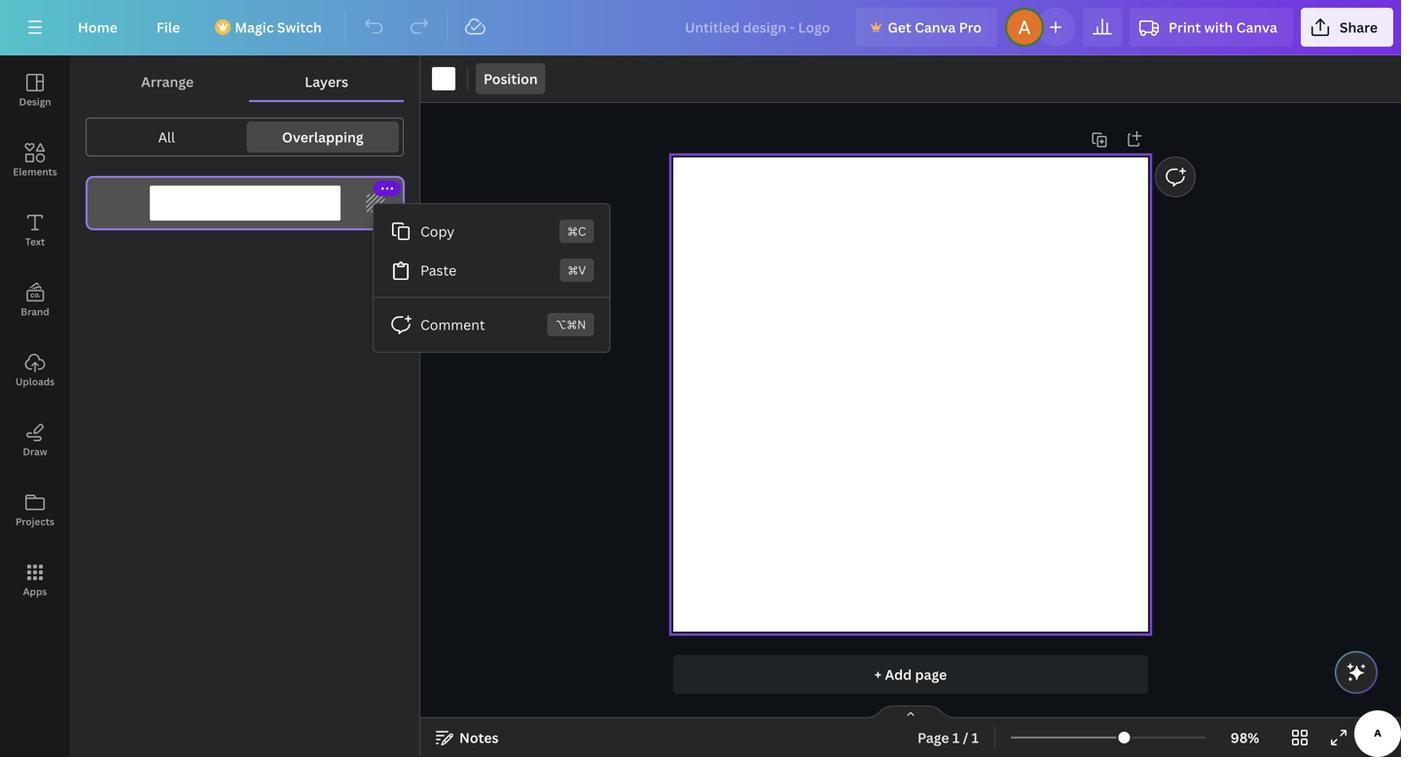Task type: describe. For each thing, give the bounding box(es) containing it.
home link
[[62, 8, 133, 47]]

1 1 from the left
[[952, 729, 960, 748]]

apps button
[[0, 546, 70, 616]]

notes
[[459, 729, 499, 748]]

uploads button
[[0, 336, 70, 406]]

+ add page button
[[673, 656, 1148, 695]]

⌘v
[[568, 262, 586, 278]]

Design title text field
[[669, 8, 848, 47]]

page 1 / 1
[[918, 729, 979, 748]]

position
[[484, 70, 538, 88]]

canva inside button
[[915, 18, 956, 36]]

98%
[[1231, 729, 1259, 748]]

file
[[156, 18, 180, 36]]

position button
[[476, 63, 546, 94]]

comment
[[420, 316, 485, 334]]

page
[[918, 729, 949, 748]]

overlapping
[[282, 128, 364, 146]]

elements button
[[0, 126, 70, 196]]

magic
[[235, 18, 274, 36]]

#ffffff image
[[432, 67, 455, 90]]

arrange
[[141, 72, 194, 91]]

print with canva
[[1169, 18, 1277, 36]]

home
[[78, 18, 118, 36]]

notes button
[[428, 723, 506, 754]]

side panel tab list
[[0, 55, 70, 616]]

page
[[915, 666, 947, 685]]

print
[[1169, 18, 1201, 36]]



Task type: locate. For each thing, give the bounding box(es) containing it.
get canva pro button
[[856, 8, 997, 47]]

0 horizontal spatial 1
[[952, 729, 960, 748]]

add
[[885, 666, 912, 685]]

apps
[[23, 586, 47, 599]]

magic switch
[[235, 18, 322, 36]]

1 canva from the left
[[915, 18, 956, 36]]

Overlapping button
[[247, 122, 399, 153]]

projects
[[16, 516, 54, 529]]

file button
[[141, 8, 196, 47]]

pro
[[959, 18, 982, 36]]

all
[[158, 128, 175, 146]]

design button
[[0, 55, 70, 126]]

text button
[[0, 196, 70, 266]]

main menu bar
[[0, 0, 1401, 55]]

arrange button
[[86, 63, 249, 100]]

brand
[[21, 306, 49, 319]]

text
[[25, 235, 45, 249]]

projects button
[[0, 476, 70, 546]]

draw
[[23, 446, 47, 459]]

draw button
[[0, 406, 70, 476]]

2 canva from the left
[[1236, 18, 1277, 36]]

⌥⌘n
[[555, 317, 586, 333]]

share
[[1340, 18, 1378, 36]]

#ffffff image
[[432, 67, 455, 90]]

uploads
[[15, 376, 55, 389]]

1 right /
[[972, 729, 979, 748]]

+ add page
[[875, 666, 947, 685]]

elements
[[13, 165, 57, 179]]

canva inside dropdown button
[[1236, 18, 1277, 36]]

All button
[[90, 122, 243, 153]]

canva left pro
[[915, 18, 956, 36]]

get
[[888, 18, 911, 36]]

98% button
[[1213, 723, 1277, 754]]

+
[[875, 666, 882, 685]]

canva
[[915, 18, 956, 36], [1236, 18, 1277, 36]]

layers button
[[249, 63, 404, 100]]

/
[[963, 729, 968, 748]]

brand button
[[0, 266, 70, 336]]

1 horizontal spatial canva
[[1236, 18, 1277, 36]]

1 horizontal spatial 1
[[972, 729, 979, 748]]

1
[[952, 729, 960, 748], [972, 729, 979, 748]]

print with canva button
[[1130, 8, 1293, 47]]

0 horizontal spatial canva
[[915, 18, 956, 36]]

canva right "with"
[[1236, 18, 1277, 36]]

with
[[1204, 18, 1233, 36]]

layers
[[305, 72, 348, 91]]

get canva pro
[[888, 18, 982, 36]]

copy
[[420, 222, 455, 241]]

paste
[[420, 261, 457, 280]]

2 1 from the left
[[972, 729, 979, 748]]

share button
[[1301, 8, 1393, 47]]

design
[[19, 95, 51, 108]]

show pages image
[[864, 705, 957, 721]]

magic switch button
[[204, 8, 337, 47]]

switch
[[277, 18, 322, 36]]

⌘c
[[567, 223, 586, 239]]

1 left /
[[952, 729, 960, 748]]



Task type: vqa. For each thing, say whether or not it's contained in the screenshot.


